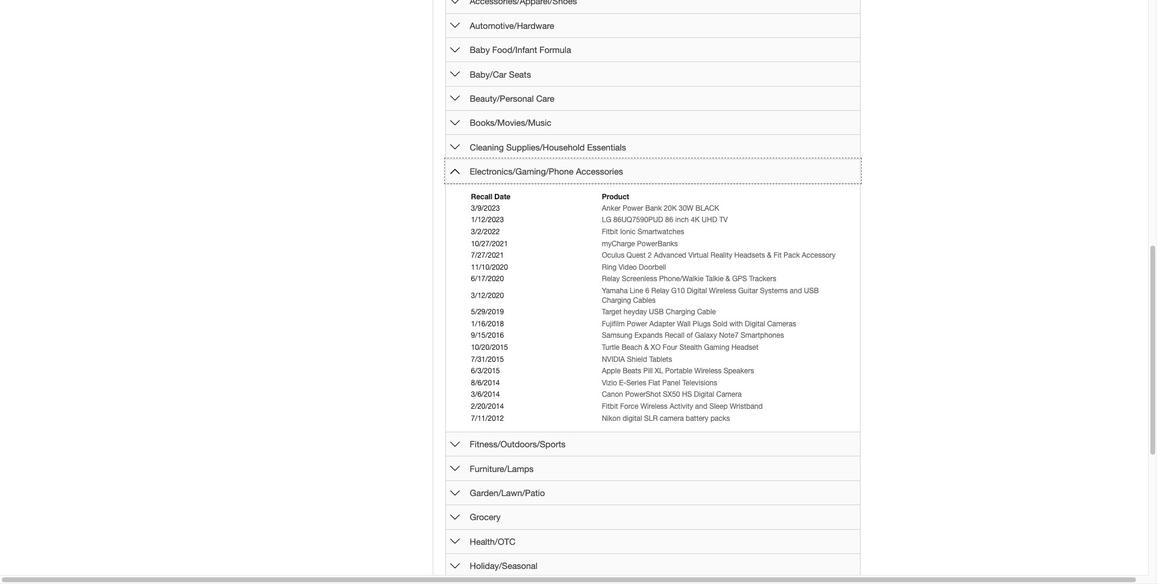 Task type: describe. For each thing, give the bounding box(es) containing it.
beauty/personal
[[470, 93, 534, 104]]

expands
[[635, 332, 663, 340]]

1 vertical spatial wireless
[[695, 367, 722, 376]]

baby/car
[[470, 69, 507, 79]]

packs
[[711, 414, 730, 423]]

row containing 5/29/2019
[[470, 307, 844, 319]]

doorbell
[[639, 263, 666, 272]]

turtle beach & xo four stealth gaming headset link
[[602, 344, 759, 352]]

recall date
[[471, 192, 511, 201]]

11/10/2020
[[471, 263, 508, 272]]

adapter
[[650, 320, 675, 328]]

2 horizontal spatial &
[[767, 252, 772, 260]]

inch
[[676, 216, 689, 225]]

row containing 7/11/2012
[[470, 413, 844, 425]]

garden/lawn/patio
[[470, 488, 545, 499]]

virtual
[[689, 252, 709, 260]]

0 vertical spatial recall
[[471, 192, 493, 201]]

7/27/2021
[[471, 252, 504, 260]]

5/29/2019
[[471, 308, 504, 317]]

cleaning supplies/household essentials link
[[470, 142, 626, 152]]

samsung expands recall of galaxy note7 smartphones
[[602, 332, 784, 340]]

1/16/2018
[[471, 320, 504, 328]]

e-
[[619, 379, 626, 387]]

3/6/2014
[[471, 391, 500, 399]]

row containing 3/9/2023
[[470, 203, 844, 215]]

circle arrow e image for garden/lawn/patio
[[450, 489, 460, 498]]

0 horizontal spatial relay
[[602, 275, 620, 284]]

line
[[630, 287, 644, 295]]

lg 86uq7590pud 86 inch 4k uhd tv link
[[602, 216, 728, 225]]

6/3/2015
[[471, 367, 500, 376]]

g10
[[672, 287, 685, 295]]

nvidia
[[602, 355, 625, 364]]

advanced
[[654, 252, 687, 260]]

cable
[[697, 308, 716, 317]]

3/9/2023
[[471, 204, 500, 213]]

fujifilm power adapter wall plugs sold with digital cameras
[[602, 320, 797, 328]]

row containing 10/27/2021
[[470, 238, 844, 250]]

holiday/seasonal
[[470, 561, 538, 572]]

row containing 7/31/2015
[[470, 354, 844, 366]]

row containing 3/2/2022
[[470, 227, 844, 238]]

yamaha
[[602, 287, 628, 295]]

fitbit ionic smartwatches link
[[602, 228, 684, 236]]

3/12/2020
[[471, 292, 504, 300]]

books/movies/music
[[470, 118, 552, 128]]

tablets
[[649, 355, 672, 364]]

grocery
[[470, 513, 501, 523]]

row containing 11/10/2020
[[470, 262, 844, 274]]

digital
[[623, 414, 642, 423]]

grocery link
[[470, 513, 501, 523]]

beach
[[622, 344, 642, 352]]

row containing 1/12/2023
[[470, 215, 844, 227]]

electronics/gaming/phone accessories
[[470, 166, 623, 177]]

smartwatches
[[638, 228, 684, 236]]

televisions
[[683, 379, 718, 387]]

phone/walkie
[[659, 275, 704, 284]]

and inside the yamaha line 6 relay g10 digital wireless guitar systems and usb charging cables
[[790, 287, 802, 295]]

vizio e-series flat panel televisions
[[602, 379, 718, 387]]

furniture/lamps link
[[470, 464, 534, 474]]

circle arrow e image for grocery
[[450, 513, 460, 523]]

fitbit for fitbit force wireless activity and sleep wristband
[[602, 403, 618, 411]]

force
[[620, 403, 639, 411]]

row containing 6/3/2015
[[470, 366, 844, 378]]

fitbit ionic smartwatches
[[602, 228, 684, 236]]

health/otc link
[[470, 537, 516, 547]]

oculus
[[602, 252, 625, 260]]

lg
[[602, 216, 612, 225]]

headsets
[[735, 252, 765, 260]]

86
[[665, 216, 674, 225]]

lg 86uq7590pud 86 inch 4k uhd tv
[[602, 216, 728, 225]]

panel
[[663, 379, 681, 387]]

product
[[602, 192, 629, 201]]

relay screenless phone/walkie talkie & gps trackers link
[[602, 275, 777, 284]]

row containing 10/20/2015
[[470, 342, 844, 354]]

automotive/hardware
[[470, 20, 555, 31]]

2 vertical spatial wireless
[[641, 403, 668, 411]]

cleaning supplies/household essentials
[[470, 142, 626, 152]]

galaxy
[[695, 332, 717, 340]]

fit
[[774, 252, 782, 260]]

pill
[[644, 367, 653, 376]]

1/12/2023
[[471, 216, 504, 225]]

row containing yamaha line 6 relay g10 digital wireless guitar systems and usb charging cables
[[470, 286, 844, 307]]

relay screenless phone/walkie talkie & gps trackers
[[602, 275, 777, 284]]

charging inside the yamaha line 6 relay g10 digital wireless guitar systems and usb charging cables
[[602, 296, 631, 305]]

30w
[[679, 204, 694, 213]]

8/6/2014
[[471, 379, 500, 387]]

screenless
[[622, 275, 657, 284]]

10/27/2021
[[471, 240, 508, 248]]

wireless inside the yamaha line 6 relay g10 digital wireless guitar systems and usb charging cables
[[709, 287, 737, 295]]

apple beats pill xl portable wireless speakers link
[[602, 367, 754, 376]]

xo
[[651, 344, 661, 352]]

shield
[[627, 355, 647, 364]]

1 circle arrow e image from the top
[[450, 0, 460, 6]]

heyday
[[624, 308, 647, 317]]

mycharge powerbanks
[[602, 240, 678, 248]]

beauty/personal care
[[470, 93, 555, 104]]

smartphones
[[741, 332, 784, 340]]

row containing 8/6/2014
[[470, 378, 844, 390]]

circle arrow e image for baby/car seats
[[450, 69, 460, 79]]



Task type: vqa. For each thing, say whether or not it's contained in the screenshot.


Task type: locate. For each thing, give the bounding box(es) containing it.
2 row from the top
[[470, 215, 844, 227]]

powershot
[[625, 391, 661, 399]]

powerbanks
[[637, 240, 678, 248]]

4 circle arrow e image from the top
[[450, 118, 460, 128]]

1 vertical spatial relay
[[652, 287, 670, 295]]

wireless up televisions
[[695, 367, 722, 376]]

6 row from the top
[[470, 262, 844, 274]]

tv
[[720, 216, 728, 225]]

1 vertical spatial power
[[627, 320, 648, 328]]

xl
[[655, 367, 663, 376]]

1 vertical spatial &
[[726, 275, 730, 284]]

1 vertical spatial usb
[[649, 308, 664, 317]]

circle arrow e image left baby
[[450, 45, 460, 55]]

6/17/2020
[[471, 275, 504, 284]]

2 circle arrow e image from the top
[[450, 45, 460, 55]]

power for anker
[[623, 204, 643, 213]]

circle arrow e image for books/movies/music
[[450, 118, 460, 128]]

bank
[[646, 204, 662, 213]]

circle arrow e image for health/otc
[[450, 537, 460, 547]]

quest
[[627, 252, 646, 260]]

supplies/household
[[506, 142, 585, 152]]

oculus quest 2 advanced virtual reality headsets & fit pack accessory link
[[602, 252, 836, 260]]

circle arrow e image
[[450, 0, 460, 6], [450, 69, 460, 79], [450, 142, 460, 152], [450, 440, 460, 450], [450, 464, 460, 474], [450, 489, 460, 498], [450, 537, 460, 547]]

& left gps
[[726, 275, 730, 284]]

circle arrow e image left beauty/personal
[[450, 94, 460, 103]]

6 circle arrow e image from the top
[[450, 489, 460, 498]]

charging up wall
[[666, 308, 695, 317]]

0 vertical spatial charging
[[602, 296, 631, 305]]

fitbit force wireless activity and sleep wristband link
[[602, 403, 763, 411]]

1 vertical spatial charging
[[666, 308, 695, 317]]

circle arrow e image left holiday/seasonal link
[[450, 562, 460, 571]]

row containing 3/6/2014
[[470, 390, 844, 401]]

0 vertical spatial &
[[767, 252, 772, 260]]

gaming
[[704, 344, 730, 352]]

health/otc
[[470, 537, 516, 547]]

4 circle arrow e image from the top
[[450, 440, 460, 450]]

anker power bank 20k 30w black link
[[602, 204, 719, 213]]

16 row from the top
[[470, 390, 844, 401]]

turtle beach & xo four stealth gaming headset
[[602, 344, 759, 352]]

circle arrow e image for automotive/hardware
[[450, 21, 460, 30]]

note7
[[719, 332, 739, 340]]

apple
[[602, 367, 621, 376]]

and up battery
[[695, 403, 708, 411]]

0 vertical spatial relay
[[602, 275, 620, 284]]

sleep
[[710, 403, 728, 411]]

& left fit
[[767, 252, 772, 260]]

relay down ring
[[602, 275, 620, 284]]

black
[[696, 204, 719, 213]]

usb inside the yamaha line 6 relay g10 digital wireless guitar systems and usb charging cables
[[804, 287, 819, 295]]

2 vertical spatial &
[[644, 344, 649, 352]]

furniture/lamps
[[470, 464, 534, 474]]

0 horizontal spatial charging
[[602, 296, 631, 305]]

row containing 1/16/2018
[[470, 319, 844, 331]]

circle arrow e image
[[450, 21, 460, 30], [450, 45, 460, 55], [450, 94, 460, 103], [450, 118, 460, 128], [450, 513, 460, 523], [450, 562, 460, 571]]

digital up smartphones at the right bottom
[[745, 320, 765, 328]]

0 vertical spatial and
[[790, 287, 802, 295]]

circle arrow e image for holiday/seasonal
[[450, 562, 460, 571]]

6 circle arrow e image from the top
[[450, 562, 460, 571]]

baby/car seats link
[[470, 69, 531, 79]]

fitbit down lg at the top right
[[602, 228, 618, 236]]

2 vertical spatial digital
[[694, 391, 715, 399]]

circle arrow e image left automotive/hardware
[[450, 21, 460, 30]]

automotive/hardware link
[[470, 20, 555, 31]]

essentials
[[587, 142, 626, 152]]

cleaning
[[470, 142, 504, 152]]

0 horizontal spatial recall
[[471, 192, 493, 201]]

circle arrow e image for beauty/personal care
[[450, 94, 460, 103]]

vizio
[[602, 379, 617, 387]]

digital down relay screenless phone/walkie talkie & gps trackers
[[687, 287, 707, 295]]

9 row from the top
[[470, 307, 844, 319]]

1 horizontal spatial charging
[[666, 308, 695, 317]]

fitbit force wireless activity and sleep wristband
[[602, 403, 763, 411]]

yamaha line 6 relay g10 digital wireless guitar systems and usb charging cables
[[602, 287, 819, 305]]

and
[[790, 287, 802, 295], [695, 403, 708, 411]]

5 circle arrow e image from the top
[[450, 513, 460, 523]]

mycharge
[[602, 240, 635, 248]]

7 circle arrow e image from the top
[[450, 537, 460, 547]]

fitbit up nikon
[[602, 403, 618, 411]]

circle arrow e image for cleaning supplies/household essentials
[[450, 142, 460, 152]]

recall up 3/9/2023 in the left of the page
[[471, 192, 493, 201]]

gps
[[732, 275, 747, 284]]

wristband
[[730, 403, 763, 411]]

speakers
[[724, 367, 754, 376]]

12 row from the top
[[470, 342, 844, 354]]

2
[[648, 252, 652, 260]]

relay right 6
[[652, 287, 670, 295]]

reality
[[711, 252, 733, 260]]

flat
[[649, 379, 661, 387]]

1 vertical spatial and
[[695, 403, 708, 411]]

pack
[[784, 252, 800, 260]]

1 fitbit from the top
[[602, 228, 618, 236]]

row
[[470, 203, 844, 215], [470, 215, 844, 227], [470, 227, 844, 238], [470, 238, 844, 250], [470, 250, 844, 262], [470, 262, 844, 274], [470, 274, 844, 286], [470, 286, 844, 307], [470, 307, 844, 319], [470, 319, 844, 331], [470, 331, 844, 342], [470, 342, 844, 354], [470, 354, 844, 366], [470, 366, 844, 378], [470, 378, 844, 390], [470, 390, 844, 401], [470, 401, 844, 413], [470, 413, 844, 425]]

ionic
[[620, 228, 636, 236]]

and right systems
[[790, 287, 802, 295]]

baby/car seats
[[470, 69, 531, 79]]

2/20/2014
[[471, 403, 504, 411]]

circle arrow e image up circle arrow s image
[[450, 118, 460, 128]]

13 row from the top
[[470, 354, 844, 366]]

power for fujifilm
[[627, 320, 648, 328]]

slr
[[644, 414, 658, 423]]

of
[[687, 332, 693, 340]]

0 horizontal spatial and
[[695, 403, 708, 411]]

circle arrow s image
[[450, 167, 460, 176]]

usb up adapter
[[649, 308, 664, 317]]

11 row from the top
[[470, 331, 844, 342]]

4k
[[691, 216, 700, 225]]

talkie
[[706, 275, 724, 284]]

row containing 9/15/2016
[[470, 331, 844, 342]]

18 row from the top
[[470, 413, 844, 425]]

14 row from the top
[[470, 366, 844, 378]]

recall
[[471, 192, 493, 201], [665, 332, 685, 340]]

circle arrow e image for fitness/outdoors/sports
[[450, 440, 460, 450]]

beauty/personal care link
[[470, 93, 555, 104]]

8 row from the top
[[470, 286, 844, 307]]

garden/lawn/patio link
[[470, 488, 545, 499]]

3 circle arrow e image from the top
[[450, 94, 460, 103]]

camera
[[660, 414, 684, 423]]

nvidia shield tablets
[[602, 355, 672, 364]]

accessory
[[802, 252, 836, 260]]

charging down yamaha at the right of page
[[602, 296, 631, 305]]

charging
[[602, 296, 631, 305], [666, 308, 695, 317]]

5 circle arrow e image from the top
[[450, 464, 460, 474]]

ring video doorbell link
[[602, 263, 666, 272]]

7 row from the top
[[470, 274, 844, 286]]

4 row from the top
[[470, 238, 844, 250]]

electronics/gaming/phone accessories link
[[470, 166, 623, 177]]

1 horizontal spatial and
[[790, 287, 802, 295]]

row containing 7/27/2021
[[470, 250, 844, 262]]

cables
[[633, 296, 656, 305]]

row containing 6/17/2020
[[470, 274, 844, 286]]

0 vertical spatial fitbit
[[602, 228, 618, 236]]

1 horizontal spatial usb
[[804, 287, 819, 295]]

1 vertical spatial digital
[[745, 320, 765, 328]]

1 horizontal spatial &
[[726, 275, 730, 284]]

seats
[[509, 69, 531, 79]]

1 circle arrow e image from the top
[[450, 21, 460, 30]]

baby food/infant formula
[[470, 45, 571, 55]]

wireless up slr
[[641, 403, 668, 411]]

nvidia shield tablets link
[[602, 355, 672, 364]]

samsung expands recall of galaxy note7 smartphones link
[[602, 332, 784, 340]]

5 row from the top
[[470, 250, 844, 262]]

0 horizontal spatial &
[[644, 344, 649, 352]]

17 row from the top
[[470, 401, 844, 413]]

circle arrow e image left the grocery
[[450, 513, 460, 523]]

beats
[[623, 367, 641, 376]]

1 vertical spatial recall
[[665, 332, 685, 340]]

wall
[[677, 320, 691, 328]]

20k
[[664, 204, 677, 213]]

0 vertical spatial wireless
[[709, 287, 737, 295]]

canon powershot sx50 hs digital camera link
[[602, 391, 742, 399]]

usb down accessory
[[804, 287, 819, 295]]

oculus quest 2 advanced virtual reality headsets & fit pack accessory
[[602, 252, 836, 260]]

stealth
[[680, 344, 702, 352]]

wireless
[[709, 287, 737, 295], [695, 367, 722, 376], [641, 403, 668, 411]]

1 vertical spatial fitbit
[[602, 403, 618, 411]]

& left xo
[[644, 344, 649, 352]]

recall up four
[[665, 332, 685, 340]]

digital down televisions
[[694, 391, 715, 399]]

circle arrow e image for furniture/lamps
[[450, 464, 460, 474]]

1 horizontal spatial recall
[[665, 332, 685, 340]]

power up 86uq7590pud
[[623, 204, 643, 213]]

nikon
[[602, 414, 621, 423]]

3 circle arrow e image from the top
[[450, 142, 460, 152]]

target heyday usb charging cable
[[602, 308, 716, 317]]

books/movies/music link
[[470, 118, 552, 128]]

uhd
[[702, 216, 718, 225]]

86uq7590pud
[[614, 216, 663, 225]]

target heyday usb charging cable link
[[602, 308, 716, 317]]

10 row from the top
[[470, 319, 844, 331]]

nikon digital slr camera battery packs
[[602, 414, 730, 423]]

0 vertical spatial usb
[[804, 287, 819, 295]]

power down 'heyday'
[[627, 320, 648, 328]]

vizio e-series flat panel televisions link
[[602, 379, 718, 387]]

0 horizontal spatial usb
[[649, 308, 664, 317]]

relay inside the yamaha line 6 relay g10 digital wireless guitar systems and usb charging cables
[[652, 287, 670, 295]]

fitbit for fitbit ionic smartwatches
[[602, 228, 618, 236]]

recall inside row
[[665, 332, 685, 340]]

anker power bank 20k 30w black
[[602, 204, 719, 213]]

15 row from the top
[[470, 378, 844, 390]]

digital inside the yamaha line 6 relay g10 digital wireless guitar systems and usb charging cables
[[687, 287, 707, 295]]

3 row from the top
[[470, 227, 844, 238]]

sx50
[[663, 391, 680, 399]]

0 vertical spatial power
[[623, 204, 643, 213]]

wireless down talkie
[[709, 287, 737, 295]]

10/20/2015
[[471, 344, 508, 352]]

1 horizontal spatial relay
[[652, 287, 670, 295]]

battery
[[686, 414, 709, 423]]

2 circle arrow e image from the top
[[450, 69, 460, 79]]

2 fitbit from the top
[[602, 403, 618, 411]]

circle arrow e image for baby food/infant formula
[[450, 45, 460, 55]]

0 vertical spatial digital
[[687, 287, 707, 295]]

video
[[619, 263, 637, 272]]

1 row from the top
[[470, 203, 844, 215]]

row containing 2/20/2014
[[470, 401, 844, 413]]



